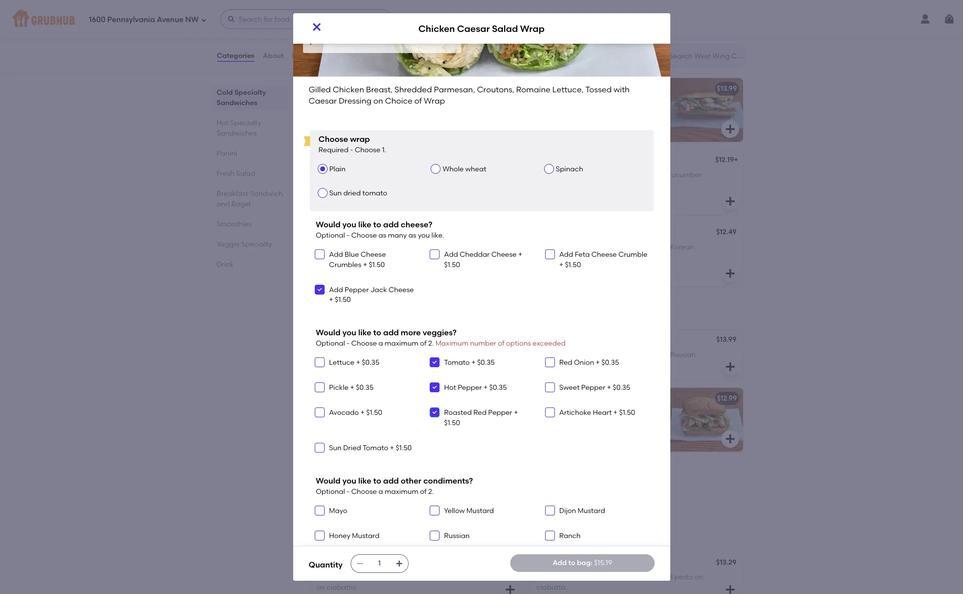 Task type: locate. For each thing, give the bounding box(es) containing it.
- left beef
[[347, 339, 350, 348]]

mustard for dijon mustard
[[578, 507, 606, 516]]

1 maximum from the top
[[385, 339, 419, 348]]

sandwiches inside cold specialty sandwiches
[[217, 99, 257, 107]]

0 horizontal spatial $12.49
[[494, 84, 514, 92]]

lettuce, for ham, turkey, crispy bacon, lettuce, tomato, mayo on toasted choice of bread.
[[407, 99, 432, 107]]

0 horizontal spatial avocado,
[[537, 171, 569, 179]]

maximum
[[436, 339, 469, 348]]

0 vertical spatial veggie
[[537, 157, 560, 165]]

0 horizontal spatial choice
[[357, 273, 381, 281]]

$1.50 down roasted at the bottom of the page
[[445, 419, 461, 428]]

romaine
[[517, 85, 551, 94], [388, 253, 418, 261]]

lettuce, for grilled chicken breast, avocado, lettuce, tomato, honey mustard on rosemary focaccia.
[[537, 419, 562, 427]]

grilled chicken breast on focaccia hot sandwich image
[[670, 388, 743, 452]]

red
[[365, 574, 376, 582]]

0 horizontal spatial ciabatta.
[[327, 584, 358, 592]]

breast, right other
[[422, 481, 445, 489]]

and inside breakfast sandwich and bagel
[[217, 200, 230, 208]]

dressing inside hot beef pastrami, melted swiss, homemade coleslaw, russian dressing on toasted rye.
[[376, 419, 404, 427]]

breast up red
[[351, 560, 373, 568]]

tomato, inside grilled chicken breast, avocado, lettuce, tomato, honey mustard on rosemary focaccia.
[[564, 419, 590, 427]]

1 vertical spatial avocado,
[[613, 409, 644, 417]]

1 vertical spatial specialty
[[230, 119, 261, 127]]

$1.50 down hot beef pastrami, melted swiss, homemade coleslaw, russian dressing on toasted rye.
[[396, 444, 412, 453]]

3 like from the top
[[359, 477, 372, 486]]

corn
[[551, 351, 566, 359]]

you for would you like to add other condiments?
[[343, 477, 357, 486]]

0 vertical spatial breast,
[[560, 26, 583, 35]]

2 sandwiches from the top
[[217, 129, 257, 138]]

search icon image
[[654, 50, 666, 62]]

melted left "swiss," on the bottom of page
[[586, 351, 609, 359]]

1 vertical spatial maximum
[[385, 488, 419, 496]]

and inside "hot roast beef, melted jalapeno havarti, horseradish and worcestershire sauce on toasted sub."
[[317, 361, 330, 369]]

hot beef pastrami, melted swiss, homemade coleslaw, russian dressing on toasted rye.
[[317, 409, 466, 427]]

0 horizontal spatial sub
[[448, 491, 460, 499]]

2 as from the left
[[409, 231, 417, 240]]

salad inside tab
[[236, 170, 255, 178]]

of inside avocado, lettuce, tomato, red onion, cucumber on choice of bread.
[[571, 181, 578, 189]]

sub
[[623, 36, 635, 45], [448, 491, 460, 499]]

hot inside hot beef pastrami, melted swiss, homemade coleslaw, russian dressing on toasted rye.
[[317, 409, 329, 417]]

sun left the dried
[[329, 444, 342, 453]]

honey inside honey maple turkey, avocado, spinach, korean bbq sauce, mayo on choice of wrap
[[537, 243, 558, 251]]

1 2. from the top
[[429, 339, 434, 348]]

pickle + $0.35
[[329, 384, 374, 392]]

melted up 'yellow'
[[447, 481, 470, 489]]

- inside choose wrap required - choose 1.
[[351, 146, 353, 154]]

cold for cobbie cold sandwich
[[564, 85, 580, 93]]

croutons,
[[477, 85, 515, 94], [354, 253, 387, 261]]

0 vertical spatial chicken caesar salad wrap
[[419, 23, 545, 34]]

0 vertical spatial would
[[316, 220, 341, 230]]

0 vertical spatial sun
[[330, 189, 342, 198]]

$1.50 down cheddar
[[445, 261, 461, 269]]

bacon, right crispy
[[381, 99, 405, 107]]

avenue
[[157, 15, 184, 24]]

p1.
[[317, 560, 326, 568]]

pepper for sweet
[[582, 384, 606, 392]]

cold for blt cold sandwich
[[331, 12, 347, 21]]

1 vertical spatial choice
[[608, 253, 632, 261]]

choose up lettuce + $0.35
[[352, 339, 377, 348]]

chicken caesar salad wrap down $11.49
[[419, 23, 545, 34]]

0 horizontal spatial beef,
[[349, 351, 366, 359]]

0 horizontal spatial beef
[[330, 409, 346, 417]]

0 vertical spatial honey
[[537, 243, 558, 251]]

cold specialty sandwiches tab
[[217, 87, 285, 108]]

russian inside swiss, roasted red pepper, tomato, russian dressing on ciabatta.
[[434, 574, 459, 582]]

as left "many"
[[379, 231, 387, 240]]

2 horizontal spatial red
[[628, 171, 641, 179]]

cold up turkey breast, provolone, avocado, lettuce, tomato, mayo on sub roll.
[[580, 12, 596, 21]]

2 a from the top
[[379, 488, 383, 496]]

grilled for grilled chicken breast on focaccia hot sandwich
[[537, 395, 559, 403]]

caesar
[[354, 23, 392, 35], [457, 23, 490, 34], [309, 96, 337, 105], [346, 229, 371, 238], [386, 263, 410, 271]]

ciabatta. for roasted
[[327, 584, 358, 592]]

add left turkey
[[384, 477, 399, 486]]

mayo
[[578, 253, 596, 261], [329, 507, 348, 516]]

cold right cobbie
[[564, 85, 580, 93]]

about
[[263, 52, 284, 60]]

provolone, inside hot roast beef and roast turkey breast, melted provolone, russian dressing on toasted sub roll.
[[317, 491, 352, 499]]

sweet pepper + $0.35
[[560, 384, 631, 392]]

$1.50 up mustard
[[620, 409, 636, 418]]

- up blue
[[347, 231, 350, 240]]

cheese right feta
[[592, 251, 617, 259]]

crispy bacon, lettuce, tomato, mayo on toasted choice of bread.
[[317, 26, 476, 45]]

0 vertical spatial croutons,
[[477, 85, 515, 94]]

lettuce, inside turkey breast, provolone, avocado, lettuce, tomato, mayo on sub roll.
[[537, 36, 562, 45]]

1 vertical spatial swiss,
[[317, 574, 336, 582]]

1 horizontal spatial romaine
[[517, 85, 551, 94]]

fresh inside tab
[[217, 170, 234, 178]]

bacon, inside ham, turkey, crispy bacon, lettuce, tomato, mayo on toasted choice of bread.
[[381, 99, 405, 107]]

0 horizontal spatial as
[[379, 231, 387, 240]]

mayo up honey mustard
[[329, 507, 348, 516]]

breast for on
[[590, 395, 612, 403]]

you for would you like to add cheese?
[[343, 220, 357, 230]]

chicken caesar salad wrap up blue
[[317, 229, 412, 238]]

like down sun dried tomato
[[359, 220, 372, 230]]

sandwich down fresh salad tab
[[250, 190, 283, 198]]

2 sun from the top
[[329, 444, 342, 453]]

mustard
[[614, 419, 642, 427]]

you down cheese?
[[418, 231, 430, 240]]

0 vertical spatial grilled
[[537, 395, 559, 403]]

1 vertical spatial romaine
[[388, 253, 418, 261]]

2 maximum from the top
[[385, 488, 419, 496]]

honey up bbq
[[537, 243, 558, 251]]

sandwich up jalapeno
[[403, 337, 436, 345]]

cheese up + $1.50
[[361, 251, 386, 259]]

$12.49
[[494, 84, 514, 92], [717, 228, 737, 237]]

blue
[[345, 251, 359, 259]]

smoothies
[[217, 220, 252, 229]]

as down cheese?
[[409, 231, 417, 240]]

to for more
[[374, 328, 382, 338]]

add left cheddar
[[445, 251, 458, 259]]

- down the dried
[[347, 488, 350, 496]]

bacon, inside the crispy bacon, lettuce, tomato, mayo on toasted choice of bread.
[[340, 26, 363, 35]]

sandwich down 1.
[[358, 157, 391, 165]]

2 horizontal spatial mayo
[[592, 36, 611, 45]]

add right p7.
[[553, 559, 567, 568]]

add left feta
[[560, 251, 574, 259]]

svg image
[[311, 21, 323, 33], [505, 51, 516, 63], [725, 51, 737, 63], [505, 124, 516, 135], [432, 252, 438, 258], [547, 252, 553, 258], [317, 287, 323, 293], [317, 360, 323, 366], [317, 410, 323, 416], [432, 410, 438, 416], [725, 434, 737, 445], [317, 445, 323, 451], [317, 508, 323, 514], [432, 508, 438, 514], [317, 533, 323, 539], [547, 533, 553, 539], [356, 560, 364, 568], [396, 560, 403, 568]]

add inside add feta cheese crumble + $1.50
[[560, 251, 574, 259]]

would inside would you like to add other condiments? optional - choose a maximum of 2.
[[316, 477, 341, 486]]

add for add blue cheese crumbles
[[329, 251, 343, 259]]

beef, up worcestershire
[[349, 351, 366, 359]]

pepper for hot
[[458, 384, 482, 392]]

choose inside would you like to add other condiments? optional - choose a maximum of 2.
[[352, 488, 377, 496]]

sandwiches inside hot specialty sandwiches
[[217, 129, 257, 138]]

Search West Wing Cafe - Penn Ave search field
[[669, 52, 744, 61]]

optional down the dried
[[316, 488, 345, 496]]

optional for would you like to add other condiments?
[[316, 488, 345, 496]]

a for more
[[379, 339, 383, 348]]

1 horizontal spatial choice
[[385, 96, 413, 105]]

rueben
[[537, 337, 563, 345]]

blt cold sandwich
[[317, 12, 382, 21]]

mustard for yellow mustard
[[467, 507, 494, 516]]

breakfast sandwich and bagel
[[217, 190, 283, 208]]

1 horizontal spatial swiss,
[[406, 409, 426, 417]]

1 horizontal spatial choice
[[354, 109, 377, 117]]

0 horizontal spatial fresh
[[217, 170, 234, 178]]

choice inside the crispy bacon, lettuce, tomato, mayo on toasted choice of bread.
[[317, 36, 339, 45]]

0 horizontal spatial bread.
[[349, 36, 371, 45]]

beef up coleslaw,
[[330, 409, 346, 417]]

veggie specialty tab
[[217, 239, 285, 250]]

beef, inside hot corn beef, melted swiss, sauerkraut, russian dressing on toasted rye.
[[567, 351, 584, 359]]

1 horizontal spatial mayo
[[578, 253, 596, 261]]

sandwiches for cold
[[217, 99, 257, 107]]

$1.50 inside add pepper jack  cheese + $1.50
[[335, 296, 351, 304]]

1 horizontal spatial mustard
[[467, 507, 494, 516]]

beef down the dried
[[349, 481, 364, 489]]

+ $1.50
[[362, 261, 385, 269]]

sandwiches for hot
[[217, 129, 257, 138]]

provolone, up honey mustard
[[317, 491, 352, 499]]

0 vertical spatial tomato
[[445, 359, 470, 367]]

+ inside add pepper jack  cheese + $1.50
[[329, 296, 333, 304]]

1 vertical spatial 2.
[[429, 488, 434, 496]]

1 horizontal spatial avocado,
[[607, 243, 638, 251]]

1 vertical spatial tossed
[[346, 263, 368, 271]]

cold specialty sandwiches
[[217, 88, 266, 107]]

pepper for add
[[345, 286, 369, 294]]

toasted inside ham, turkey, crispy bacon, lettuce, tomato, mayo on toasted choice of bread.
[[327, 109, 353, 117]]

breakfast
[[217, 190, 248, 198]]

lettuce, right crispy
[[407, 99, 432, 107]]

bacon, down blt cold sandwich in the left of the page
[[340, 26, 363, 35]]

choice inside ham, turkey, crispy bacon, lettuce, tomato, mayo on toasted choice of bread.
[[354, 109, 377, 117]]

0 vertical spatial sandwiches
[[217, 99, 257, 107]]

sun for sun dried tomato + $1.50
[[329, 444, 342, 453]]

roasted
[[338, 574, 364, 582]]

turkey inside turkey breast, provolone, avocado, lettuce, tomato, mayo on sub roll.
[[537, 26, 558, 35]]

on inside fresh mozzarella, sun-dried tomato, basil pesto on ciabatta.
[[695, 574, 704, 582]]

0 vertical spatial choice
[[317, 36, 339, 45]]

add inside would you like to add more veggies? optional - choose a maximum of 2. maximum number of options exceeded
[[384, 328, 399, 338]]

0 horizontal spatial mayo
[[420, 26, 438, 35]]

specialty down cold specialty sandwiches
[[230, 119, 261, 127]]

and down breakfast
[[217, 200, 230, 208]]

breast, down tasty turkey cold sandwich
[[560, 26, 583, 35]]

chicken
[[309, 23, 351, 35], [419, 23, 455, 34], [333, 85, 364, 94], [317, 229, 344, 238], [338, 243, 365, 251], [561, 395, 589, 403], [572, 560, 600, 568]]

veggie inside tab
[[217, 240, 240, 249]]

lettuce, down tasty
[[537, 36, 562, 45]]

add for add pepper jack  cheese + $1.50
[[329, 286, 343, 294]]

1 horizontal spatial rye.
[[604, 361, 616, 369]]

add feta cheese crumble + $1.50
[[560, 251, 648, 269]]

roast left turkey
[[381, 481, 398, 489]]

roasted red pepper + $1.50
[[445, 409, 518, 428]]

choose up blue
[[352, 231, 377, 240]]

0 horizontal spatial with
[[370, 263, 384, 271]]

1 vertical spatial lettuce,
[[570, 171, 597, 179]]

beef inside hot beef pastrami, melted swiss, homemade coleslaw, russian dressing on toasted rye.
[[330, 409, 346, 417]]

like
[[359, 220, 372, 230], [359, 328, 372, 338], [359, 477, 372, 486]]

to inside would you like to add cheese? optional - choose as many as you like.
[[374, 220, 382, 230]]

cheese right jack
[[389, 286, 414, 294]]

breast, up honey
[[588, 409, 611, 417]]

0 vertical spatial red
[[628, 171, 641, 179]]

0 vertical spatial lettuce,
[[553, 85, 584, 94]]

you
[[343, 220, 357, 230], [418, 231, 430, 240], [343, 328, 357, 338], [343, 477, 357, 486]]

1 vertical spatial would
[[316, 328, 341, 338]]

1 horizontal spatial mayo
[[462, 99, 480, 107]]

gilled chicken breast, shredded parmesan, croutons, romaine lettuce, tossed with caesar dressing on choice of wrap
[[309, 85, 632, 105], [317, 243, 424, 281]]

1 vertical spatial a
[[379, 488, 383, 496]]

swiss, left the homemade
[[406, 409, 426, 417]]

on inside turkey breast, provolone, avocado, lettuce, tomato, mayo on sub roll.
[[613, 36, 621, 45]]

gilled up crumbles
[[317, 243, 336, 251]]

turkey
[[556, 12, 578, 21], [537, 26, 558, 35], [327, 560, 349, 568]]

ciabatta. inside fresh mozzarella, sun-dried tomato, basil pesto on ciabatta.
[[537, 584, 568, 592]]

specialty for hot specialty sandwiches
[[230, 119, 261, 127]]

turkey for tasty turkey cold sandwich
[[556, 12, 578, 21]]

hot roast beef and roast turkey breast, melted provolone, russian dressing on toasted sub roll.
[[317, 481, 473, 499]]

chicken
[[561, 409, 586, 417]]

roll. inside turkey breast, provolone, avocado, lettuce, tomato, mayo on sub roll.
[[636, 36, 648, 45]]

0 horizontal spatial roll.
[[461, 491, 473, 499]]

horseradish
[[451, 351, 490, 359]]

toasted inside hot roast beef and roast turkey breast, melted provolone, russian dressing on toasted sub roll.
[[420, 491, 446, 499]]

add for cheese?
[[384, 220, 399, 230]]

breast, inside grilled chicken breast, avocado, lettuce, tomato, honey mustard on rosemary focaccia.
[[588, 409, 611, 417]]

dried down p7. grilled chicken breast panini
[[610, 574, 628, 582]]

rosemary
[[537, 429, 568, 437]]

1 like from the top
[[359, 220, 372, 230]]

bread. inside avocado, lettuce, tomato, red onion, cucumber on choice of bread.
[[580, 181, 601, 189]]

2 2. from the top
[[429, 488, 434, 496]]

1 would from the top
[[316, 220, 341, 230]]

swiss, down quantity
[[317, 574, 336, 582]]

$1.50 down crumbles
[[335, 296, 351, 304]]

breast down the sweet pepper + $0.35 on the right of the page
[[590, 395, 612, 403]]

you up lettuce + $0.35
[[343, 328, 357, 338]]

avocado, inside grilled chicken breast, avocado, lettuce, tomato, honey mustard on rosemary focaccia.
[[613, 409, 644, 417]]

2 vertical spatial would
[[316, 477, 341, 486]]

drink
[[217, 261, 234, 269]]

crispy
[[360, 99, 380, 107]]

add inside add cheddar cheese + $1.50
[[445, 251, 458, 259]]

a right beef
[[379, 339, 383, 348]]

1 vertical spatial red
[[560, 359, 573, 367]]

$0.35 up grilled chicken breast on focaccia hot sandwich
[[613, 384, 631, 392]]

choice for veggie
[[547, 181, 570, 189]]

on inside "hot roast beef, melted jalapeno havarti, horseradish and worcestershire sauce on toasted sub."
[[405, 361, 414, 369]]

lettuce
[[329, 359, 355, 367]]

1 a from the top
[[379, 339, 383, 348]]

veggie for veggie specialty
[[217, 240, 240, 249]]

sub.
[[443, 361, 456, 369]]

dressing down crumbles
[[317, 273, 345, 281]]

0 vertical spatial fresh
[[217, 170, 234, 178]]

italian cold sandwich image
[[450, 151, 523, 214]]

- inside would you like to add cheese? optional - choose as many as you like.
[[347, 231, 350, 240]]

2 vertical spatial choice
[[547, 181, 570, 189]]

0 vertical spatial like
[[359, 220, 372, 230]]

add inside would you like to add other condiments? optional - choose a maximum of 2.
[[384, 477, 399, 486]]

add inside would you like to add cheese? optional - choose as many as you like.
[[384, 220, 399, 230]]

dried left tomato on the left top of the page
[[344, 189, 361, 198]]

3 would from the top
[[316, 477, 341, 486]]

number
[[471, 339, 497, 348]]

fresh salad tab
[[217, 169, 285, 179]]

1 horizontal spatial roll.
[[636, 36, 648, 45]]

you inside would you like to add more veggies? optional - choose a maximum of 2. maximum number of options exceeded
[[343, 328, 357, 338]]

3 add from the top
[[384, 477, 399, 486]]

like down 'sun dried tomato + $1.50' on the bottom of the page
[[359, 477, 372, 486]]

tasty turkey cold sandwich image
[[670, 6, 743, 70]]

turkey for p1. turkey breast and bacon panini
[[327, 560, 349, 568]]

0 horizontal spatial chicken caesar salad wrap
[[317, 229, 412, 238]]

beef, inside "hot roast beef, melted jalapeno havarti, horseradish and worcestershire sauce on toasted sub."
[[349, 351, 366, 359]]

1 vertical spatial bacon,
[[381, 99, 405, 107]]

a
[[379, 339, 383, 348], [379, 488, 383, 496]]

$13.99
[[717, 85, 738, 93], [497, 336, 517, 344], [717, 336, 737, 344]]

2 like from the top
[[359, 328, 372, 338]]

0 vertical spatial tossed
[[586, 85, 612, 94]]

avocado, inside turkey breast, provolone, avocado, lettuce, tomato, mayo on sub roll.
[[622, 26, 653, 35]]

mustard right 'yellow'
[[467, 507, 494, 516]]

add to bag: $15.19
[[553, 559, 613, 568]]

hot inside "hot roast beef, melted jalapeno havarti, horseradish and worcestershire sauce on toasted sub."
[[317, 351, 329, 359]]

1 ciabatta. from the left
[[327, 584, 358, 592]]

fresh up breakfast
[[217, 170, 234, 178]]

1 vertical spatial rye.
[[444, 419, 455, 427]]

dressing
[[339, 96, 372, 105], [317, 273, 345, 281]]

sub inside turkey breast, provolone, avocado, lettuce, tomato, mayo on sub roll.
[[623, 36, 635, 45]]

2 optional from the top
[[316, 339, 345, 348]]

hot for hot specialty sandwiches
[[217, 119, 229, 127]]

sandwich up crispy
[[352, 85, 386, 93]]

cold for italian cold sandwich
[[340, 157, 356, 165]]

on inside ham, turkey, crispy bacon, lettuce, tomato, mayo on toasted choice of bread.
[[317, 109, 325, 117]]

specialty inside cold specialty sandwiches
[[234, 88, 266, 97]]

tomato,
[[391, 26, 418, 35], [564, 36, 590, 45], [433, 99, 460, 107], [564, 419, 590, 427], [405, 574, 432, 582], [630, 574, 656, 582]]

specialty up hot specialty sandwiches "tab" at left
[[234, 88, 266, 97]]

choose down 'sun dried tomato + $1.50' on the bottom of the page
[[352, 488, 377, 496]]

wheat
[[466, 165, 487, 173]]

1 vertical spatial $15.19
[[595, 559, 613, 568]]

2 add from the top
[[384, 328, 399, 338]]

sauce
[[383, 361, 403, 369]]

toasted inside hot corn beef, melted swiss, sauerkraut, russian dressing on toasted rye.
[[577, 361, 603, 369]]

1 vertical spatial shredded
[[391, 243, 424, 251]]

-
[[351, 146, 353, 154], [347, 231, 350, 240], [347, 339, 350, 348], [347, 488, 350, 496]]

1 horizontal spatial honey
[[537, 243, 558, 251]]

1 horizontal spatial $12.49
[[717, 228, 737, 237]]

$12.49 for $12.49
[[717, 228, 737, 237]]

1 add from the top
[[384, 220, 399, 230]]

honey for honey maple turkey, avocado, spinach, korean bbq sauce, mayo on choice of wrap
[[537, 243, 558, 251]]

to for cheese?
[[374, 220, 382, 230]]

lettuce,
[[365, 26, 390, 35], [537, 36, 562, 45], [407, 99, 432, 107], [537, 419, 562, 427]]

p1. turkey breast and bacon panini
[[317, 560, 434, 568]]

1 sun from the top
[[330, 189, 342, 198]]

lettuce, down blt cold sandwich in the left of the page
[[365, 26, 390, 35]]

add left more
[[384, 328, 399, 338]]

cobbie
[[537, 85, 562, 93]]

italian cold sandwich button
[[311, 151, 523, 214]]

melted right pastrami,
[[381, 409, 404, 417]]

ranch
[[560, 532, 581, 541]]

bread. inside ham, turkey, crispy bacon, lettuce, tomato, mayo on toasted choice of bread.
[[387, 109, 409, 117]]

1 optional from the top
[[316, 231, 345, 240]]

dried
[[344, 189, 361, 198], [610, 574, 628, 582]]

panini tab
[[217, 148, 285, 159]]

0 horizontal spatial veggie
[[217, 240, 240, 249]]

gilled up ham,
[[309, 85, 331, 94]]

0 horizontal spatial bacon,
[[340, 26, 363, 35]]

lettuce, inside ham, turkey, crispy bacon, lettuce, tomato, mayo on toasted choice of bread.
[[407, 99, 432, 107]]

pepper inside add pepper jack  cheese + $1.50
[[345, 286, 369, 294]]

sun for sun dried tomato
[[330, 189, 342, 198]]

2 vertical spatial turkey
[[327, 560, 349, 568]]

$0.35 left "sauce" at bottom
[[362, 359, 380, 367]]

1 horizontal spatial as
[[409, 231, 417, 240]]

0 vertical spatial avocado,
[[537, 171, 569, 179]]

1 vertical spatial $12.49
[[717, 228, 737, 237]]

fresh inside fresh mozzarella, sun-dried tomato, basil pesto on ciabatta.
[[537, 574, 555, 582]]

$1.50 inside roasted red pepper + $1.50
[[445, 419, 461, 428]]

add up "many"
[[384, 220, 399, 230]]

0 vertical spatial mayo
[[578, 253, 596, 261]]

sauce,
[[553, 253, 576, 261]]

0 vertical spatial dried
[[344, 189, 361, 198]]

1 sandwiches from the top
[[217, 99, 257, 107]]

breast, inside turkey breast, provolone, avocado, lettuce, tomato, mayo on sub roll.
[[560, 26, 583, 35]]

0 vertical spatial bread.
[[349, 36, 371, 45]]

breast
[[590, 395, 612, 403], [351, 560, 373, 568], [601, 560, 623, 568]]

pepper down hot pepper + $0.35
[[489, 409, 513, 418]]

0 horizontal spatial breast,
[[422, 481, 445, 489]]

beef inside hot roast beef and roast turkey breast, melted provolone, russian dressing on toasted sub roll.
[[349, 481, 364, 489]]

avocado, for on
[[613, 409, 644, 417]]

like inside would you like to add cheese? optional - choose as many as you like.
[[359, 220, 372, 230]]

2 vertical spatial like
[[359, 477, 372, 486]]

melted for sauce
[[367, 351, 391, 359]]

cheese inside add cheddar cheese + $1.50
[[492, 251, 517, 259]]

2 ciabatta. from the left
[[537, 584, 568, 592]]

dijon mustard
[[560, 507, 606, 516]]

shredded down "many"
[[391, 243, 424, 251]]

melted inside "hot roast beef, melted jalapeno havarti, horseradish and worcestershire sauce on toasted sub."
[[367, 351, 391, 359]]

1 as from the left
[[379, 231, 387, 240]]

russian inside hot beef pastrami, melted swiss, homemade coleslaw, russian dressing on toasted rye.
[[349, 419, 375, 427]]

veggie specialty
[[217, 240, 272, 249]]

and
[[217, 200, 230, 208], [317, 361, 330, 369], [366, 481, 379, 489], [374, 560, 388, 568]]

1 vertical spatial sub
[[448, 491, 460, 499]]

maximum down other
[[385, 488, 419, 496]]

$15.19 up sun-
[[595, 559, 613, 568]]

red left onion,
[[628, 171, 641, 179]]

0 vertical spatial a
[[379, 339, 383, 348]]

turkey down tasty
[[537, 26, 558, 35]]

chicken caesar salad wrap image
[[450, 223, 523, 287]]

1 vertical spatial avocado,
[[607, 243, 638, 251]]

hot roast beef jalapeno sandwich
[[317, 337, 436, 345]]

svg image
[[944, 13, 956, 25], [227, 15, 235, 23], [201, 17, 207, 23], [725, 124, 737, 135], [725, 196, 737, 208], [317, 252, 323, 258], [725, 268, 737, 280], [432, 360, 438, 366], [547, 360, 553, 366], [725, 361, 737, 373], [317, 385, 323, 391], [432, 385, 438, 391], [547, 385, 553, 391], [547, 410, 553, 416], [547, 508, 553, 514], [432, 533, 438, 539], [505, 584, 516, 595], [725, 584, 737, 595]]

focaccia.
[[570, 429, 601, 437]]

0 vertical spatial beef
[[330, 409, 346, 417]]

to inside would you like to add other condiments? optional - choose a maximum of 2.
[[374, 477, 382, 486]]

add for add feta cheese crumble + $1.50
[[560, 251, 574, 259]]

1 horizontal spatial fresh
[[537, 574, 555, 582]]

veggie
[[537, 157, 560, 165], [217, 240, 240, 249]]

honey maple turkey, avocado, spinach, korean bbq sauce, mayo on choice of wrap
[[537, 243, 695, 261]]

ciabatta. down mozzarella,
[[537, 584, 568, 592]]

2. inside would you like to add more veggies? optional - choose a maximum of 2. maximum number of options exceeded
[[429, 339, 434, 348]]

2 vertical spatial red
[[474, 409, 487, 418]]

spinach,
[[640, 243, 669, 251]]

breast up sun-
[[601, 560, 623, 568]]

a left turkey
[[379, 488, 383, 496]]

you inside would you like to add other condiments? optional - choose a maximum of 2.
[[343, 477, 357, 486]]

3 optional from the top
[[316, 488, 345, 496]]

0 horizontal spatial croutons,
[[354, 253, 387, 261]]

0 vertical spatial provolone,
[[585, 26, 620, 35]]

swiss,
[[406, 409, 426, 417], [317, 574, 336, 582]]

0 horizontal spatial provolone,
[[317, 491, 352, 499]]

$1.50 down feta
[[565, 261, 581, 269]]

mustard up the p1. turkey breast and bacon panini
[[352, 532, 380, 541]]

2 would from the top
[[316, 328, 341, 338]]

roll. inside hot roast beef and roast turkey breast, melted provolone, russian dressing on toasted sub roll.
[[461, 491, 473, 499]]

hot inside hot corn beef, melted swiss, sauerkraut, russian dressing on toasted rye.
[[537, 351, 549, 359]]

to down tomato on the left top of the page
[[374, 220, 382, 230]]

roast down the "roast" at the left bottom of the page
[[330, 351, 348, 359]]

0 vertical spatial avocado,
[[622, 26, 653, 35]]

cold for club cold sandwich
[[334, 85, 351, 93]]

maximum for more
[[385, 339, 419, 348]]

turkey right tasty
[[556, 12, 578, 21]]

maximum inside would you like to add more veggies? optional - choose a maximum of 2. maximum number of options exceeded
[[385, 339, 419, 348]]

cold right blt
[[331, 12, 347, 21]]

club
[[317, 85, 333, 93]]

1 vertical spatial turkey
[[537, 26, 558, 35]]

$0.35
[[362, 359, 380, 367], [478, 359, 495, 367], [602, 359, 620, 367], [356, 384, 374, 392], [490, 384, 507, 392], [613, 384, 631, 392]]

bread. inside the crispy bacon, lettuce, tomato, mayo on toasted choice of bread.
[[349, 36, 371, 45]]

choice for blt cold sandwich
[[317, 36, 339, 45]]

swiss,
[[611, 351, 630, 359]]

2 beef, from the left
[[567, 351, 584, 359]]

dressing inside hot roast beef and roast turkey breast, melted provolone, russian dressing on toasted sub roll.
[[381, 491, 409, 499]]

dijon
[[560, 507, 577, 516]]

0 vertical spatial dressing
[[339, 96, 372, 105]]

0 vertical spatial choice
[[385, 96, 413, 105]]

2 vertical spatial optional
[[316, 488, 345, 496]]

roll.
[[636, 36, 648, 45], [461, 491, 473, 499]]

mayo down turkey,
[[578, 253, 596, 261]]

lettuce, up the rosemary on the right of the page
[[537, 419, 562, 427]]

mustard for honey mustard
[[352, 532, 380, 541]]

1 vertical spatial bread.
[[387, 109, 409, 117]]

roast for beef,
[[330, 351, 348, 359]]

cold up turkey,
[[334, 85, 351, 93]]

italian
[[317, 157, 339, 165]]

cheddar
[[460, 251, 490, 259]]

1 horizontal spatial beef
[[349, 481, 364, 489]]

cheese for crumble
[[592, 251, 617, 259]]

red right roasted at the bottom of the page
[[474, 409, 487, 418]]

1 vertical spatial with
[[370, 263, 384, 271]]

0 vertical spatial add
[[384, 220, 399, 230]]

you up blue
[[343, 220, 357, 230]]

1 beef, from the left
[[349, 351, 366, 359]]

1 horizontal spatial sub
[[623, 36, 635, 45]]

a for other
[[379, 488, 383, 496]]

1 horizontal spatial breast,
[[560, 26, 583, 35]]



Task type: describe. For each thing, give the bounding box(es) containing it.
turkey,
[[337, 99, 358, 107]]

heart
[[593, 409, 612, 418]]

2 vertical spatial choice
[[357, 273, 381, 281]]

hot for hot roast beef jalapeno sandwich
[[317, 337, 329, 345]]

$1.50 up jack
[[369, 261, 385, 269]]

panini up p1.
[[309, 530, 342, 543]]

avocado, lettuce, tomato, red onion, cucumber on choice of bread.
[[537, 171, 702, 189]]

add for other
[[384, 477, 399, 486]]

hot for hot corn beef, melted swiss, sauerkraut, russian dressing on toasted rye.
[[537, 351, 549, 359]]

bacon
[[389, 560, 411, 568]]

tasty turkey cold sandwich
[[537, 12, 631, 21]]

ham, turkey, crispy bacon, lettuce, tomato, mayo on toasted choice of bread.
[[317, 99, 480, 117]]

add cheddar cheese + $1.50
[[445, 251, 523, 269]]

toasted inside the crispy bacon, lettuce, tomato, mayo on toasted choice of bread.
[[450, 26, 476, 35]]

choose inside would you like to add more veggies? optional - choose a maximum of 2. maximum number of options exceeded
[[352, 339, 377, 348]]

0 horizontal spatial parmesan,
[[317, 253, 353, 261]]

crumbles
[[329, 261, 362, 269]]

- inside would you like to add more veggies? optional - choose a maximum of 2. maximum number of options exceeded
[[347, 339, 350, 348]]

avocado, for sub
[[622, 26, 653, 35]]

optional for would you like to add more veggies?
[[316, 339, 345, 348]]

choose down the "wrap"
[[355, 146, 381, 154]]

on inside grilled chicken breast, avocado, lettuce, tomato, honey mustard on rosemary focaccia.
[[644, 419, 652, 427]]

mayo for turkey breast, provolone, avocado, lettuce, tomato, mayo on sub roll.
[[592, 36, 611, 45]]

sandwich inside breakfast sandwich and bagel
[[250, 190, 283, 198]]

$15.19 inside chicken caesar salad wrap $15.19
[[309, 37, 331, 46]]

specialty for veggie specialty
[[241, 240, 272, 249]]

$13.99 for hot corn beef, melted swiss, sauerkraut, russian dressing on toasted rye.
[[717, 336, 737, 344]]

p7. grilled chicken breast panini
[[537, 560, 646, 568]]

0 vertical spatial shredded
[[395, 85, 432, 94]]

2 vertical spatial lettuce,
[[317, 263, 344, 271]]

pepper,
[[378, 574, 404, 582]]

grilled for grilled chicken breast, avocado, lettuce, tomato, honey mustard on rosemary focaccia.
[[537, 409, 559, 417]]

hot for hot beef pastrami, melted swiss, homemade coleslaw, russian dressing on toasted rye.
[[317, 409, 329, 417]]

pickle
[[329, 384, 349, 392]]

dressing inside swiss, roasted red pepper, tomato, russian dressing on ciabatta.
[[461, 574, 489, 582]]

sandwich inside button
[[358, 157, 391, 165]]

sandwich right cobbie
[[581, 85, 615, 93]]

ciabatta. for mozzarella,
[[537, 584, 568, 592]]

$0.35 down worcestershire
[[356, 384, 374, 392]]

avocado, inside honey maple turkey, avocado, spinach, korean bbq sauce, mayo on choice of wrap
[[607, 243, 638, 251]]

melted inside hot roast beef and roast turkey breast, melted provolone, russian dressing on toasted sub roll.
[[447, 481, 470, 489]]

would for would you like to add cheese?
[[316, 220, 341, 230]]

bbq
[[537, 253, 552, 261]]

rye. inside hot corn beef, melted swiss, sauerkraut, russian dressing on toasted rye.
[[604, 361, 616, 369]]

rueben hot sandwich
[[537, 337, 612, 345]]

grilled chicken breast on focaccia hot sandwich
[[537, 395, 705, 403]]

honey
[[592, 419, 612, 427]]

mayo inside the crispy bacon, lettuce, tomato, mayo on toasted choice of bread.
[[420, 26, 438, 35]]

2. for condiments?
[[429, 488, 434, 496]]

veggies?
[[423, 328, 457, 338]]

on inside swiss, roasted red pepper, tomato, russian dressing on ciabatta.
[[317, 584, 325, 592]]

of inside would you like to add other condiments? optional - choose a maximum of 2.
[[420, 488, 427, 496]]

of inside ham, turkey, crispy bacon, lettuce, tomato, mayo on toasted choice of bread.
[[379, 109, 385, 117]]

would for would you like to add other condiments?
[[316, 477, 341, 486]]

swiss, inside hot beef pastrami, melted swiss, homemade coleslaw, russian dressing on toasted rye.
[[406, 409, 426, 417]]

pepper inside roasted red pepper + $1.50
[[489, 409, 513, 418]]

panini inside tab
[[217, 149, 237, 158]]

panini right bacon at the left bottom
[[413, 560, 434, 568]]

1 horizontal spatial $15.19
[[595, 559, 613, 568]]

tomato, inside swiss, roasted red pepper, tomato, russian dressing on ciabatta.
[[405, 574, 432, 582]]

$0.35 right onion
[[602, 359, 620, 367]]

onion,
[[643, 171, 665, 179]]

$1.50 inside add feta cheese crumble + $1.50
[[565, 261, 581, 269]]

jalapeno
[[393, 351, 422, 359]]

cucumber
[[666, 171, 702, 179]]

rye. inside hot beef pastrami, melted swiss, homemade coleslaw, russian dressing on toasted rye.
[[444, 419, 455, 427]]

$1.50 right avocado
[[367, 409, 383, 418]]

sweet
[[560, 384, 580, 392]]

avocado, inside avocado, lettuce, tomato, red onion, cucumber on choice of bread.
[[537, 171, 569, 179]]

to for other
[[374, 477, 382, 486]]

dressing inside hot corn beef, melted swiss, sauerkraut, russian dressing on toasted rye.
[[537, 361, 565, 369]]

nw
[[185, 15, 199, 24]]

options
[[507, 339, 531, 348]]

turkey breast, provolone, avocado, lettuce, tomato, mayo on sub roll.
[[537, 26, 653, 45]]

hot corn beef, melted swiss, sauerkraut, russian dressing on toasted rye.
[[537, 351, 696, 369]]

pennsylvania
[[107, 15, 155, 24]]

fresh for fresh salad
[[217, 170, 234, 178]]

$0.35 down the number
[[478, 359, 495, 367]]

mayo inside honey maple turkey, avocado, spinach, korean bbq sauce, mayo on choice of wrap
[[578, 253, 596, 261]]

0 horizontal spatial mayo
[[329, 507, 348, 516]]

1 horizontal spatial red
[[560, 359, 573, 367]]

of inside honey maple turkey, avocado, spinach, korean bbq sauce, mayo on choice of wrap
[[633, 253, 640, 261]]

mayo for ham, turkey, crispy bacon, lettuce, tomato, mayo on toasted choice of bread.
[[462, 99, 480, 107]]

pastrami,
[[347, 409, 379, 417]]

like for cheese?
[[359, 220, 372, 230]]

crumble
[[619, 251, 648, 259]]

jack
[[371, 286, 387, 294]]

provolone, inside turkey breast, provolone, avocado, lettuce, tomato, mayo on sub roll.
[[585, 26, 620, 35]]

drink tab
[[217, 260, 285, 270]]

choice inside honey maple turkey, avocado, spinach, korean bbq sauce, mayo on choice of wrap
[[608, 253, 632, 261]]

russian inside hot roast beef and roast turkey breast, melted provolone, russian dressing on toasted sub roll.
[[353, 491, 379, 499]]

veggie for veggie
[[537, 157, 560, 165]]

and up pepper,
[[374, 560, 388, 568]]

sandwich left the $12.99
[[671, 395, 705, 403]]

chicken caesar salad wrap $15.19
[[309, 23, 456, 46]]

basil
[[658, 574, 673, 582]]

sandwich up red onion + $0.35
[[578, 337, 612, 345]]

toasted inside hot beef pastrami, melted swiss, homemade coleslaw, russian dressing on toasted rye.
[[416, 419, 442, 427]]

breakfast sandwich and bagel tab
[[217, 189, 285, 209]]

turkey,
[[582, 243, 605, 251]]

wrap inside honey maple turkey, avocado, spinach, korean bbq sauce, mayo on choice of wrap
[[642, 253, 660, 261]]

tomato, inside ham, turkey, crispy bacon, lettuce, tomato, mayo on toasted choice of bread.
[[433, 99, 460, 107]]

club cold sandwich
[[317, 85, 386, 93]]

cobbie cold sandwich
[[537, 85, 615, 93]]

0 vertical spatial gilled chicken breast, shredded parmesan, croutons, romaine lettuce, tossed with caesar dressing on choice of wrap
[[309, 85, 632, 105]]

$11.49
[[495, 11, 514, 20]]

1 horizontal spatial tomato
[[445, 359, 470, 367]]

dried
[[343, 444, 361, 453]]

- inside would you like to add other condiments? optional - choose a maximum of 2.
[[347, 488, 350, 496]]

would you like to add cheese? optional - choose as many as you like.
[[316, 220, 444, 240]]

1 vertical spatial gilled
[[317, 243, 336, 251]]

like for other
[[359, 477, 372, 486]]

salad inside chicken caesar salad wrap $15.19
[[394, 23, 424, 35]]

2. for veggies?
[[429, 339, 434, 348]]

choose up required
[[319, 135, 348, 144]]

cheese inside add pepper jack  cheese + $1.50
[[389, 286, 414, 294]]

bread. for blt cold sandwich
[[349, 36, 371, 45]]

roasted
[[445, 409, 472, 418]]

1 horizontal spatial parmesan,
[[434, 85, 475, 94]]

onion
[[574, 359, 595, 367]]

chicken inside chicken caesar salad wrap $15.19
[[309, 23, 351, 35]]

toasted inside "hot roast beef, melted jalapeno havarti, horseradish and worcestershire sauce on toasted sub."
[[415, 361, 441, 369]]

add pepper jack  cheese + $1.50
[[329, 286, 414, 304]]

specialty for cold specialty sandwiches
[[234, 88, 266, 97]]

swiss, inside swiss, roasted red pepper, tomato, russian dressing on ciabatta.
[[317, 574, 336, 582]]

yellow mustard
[[445, 507, 494, 516]]

you for would you like to add more veggies?
[[343, 328, 357, 338]]

0 horizontal spatial tossed
[[346, 263, 368, 271]]

would you like to add other condiments? optional - choose a maximum of 2.
[[316, 477, 473, 496]]

1 horizontal spatial tossed
[[586, 85, 612, 94]]

sandwich up chicken caesar salad wrap $15.19
[[348, 12, 382, 21]]

exceeded
[[533, 339, 566, 348]]

1 vertical spatial chicken caesar salad wrap
[[317, 229, 412, 238]]

add for add to bag: $15.19
[[553, 559, 567, 568]]

main navigation navigation
[[0, 0, 964, 38]]

melted for on
[[381, 409, 404, 417]]

lettuce, for turkey breast, provolone, avocado, lettuce, tomato, mayo on sub roll.
[[537, 36, 562, 45]]

0 vertical spatial breast,
[[366, 85, 393, 94]]

maximum for other
[[385, 488, 419, 496]]

p7.
[[537, 560, 546, 568]]

sun dried tomato
[[330, 189, 388, 198]]

Input item quantity number field
[[369, 555, 391, 573]]

to left bag: at the bottom right of the page
[[569, 559, 576, 568]]

$1.50 inside add cheddar cheese + $1.50
[[445, 261, 461, 269]]

of inside the crispy bacon, lettuce, tomato, mayo on toasted choice of bread.
[[341, 36, 348, 45]]

on inside hot corn beef, melted swiss, sauerkraut, russian dressing on toasted rye.
[[567, 361, 575, 369]]

categories button
[[217, 38, 255, 74]]

tomato
[[363, 189, 388, 198]]

caesar inside chicken caesar salad wrap $15.19
[[354, 23, 392, 35]]

cheese for crumbles
[[361, 251, 386, 259]]

on inside hot beef pastrami, melted swiss, homemade coleslaw, russian dressing on toasted rye.
[[406, 419, 414, 427]]

many
[[388, 231, 407, 240]]

cold inside cold specialty sandwiches
[[217, 88, 233, 97]]

bread. for veggie
[[580, 181, 601, 189]]

fresh for fresh mozzarella, sun-dried tomato, basil pesto on ciabatta.
[[537, 574, 555, 582]]

grilled chicken breast, avocado, lettuce, tomato, honey mustard on rosemary focaccia.
[[537, 409, 652, 437]]

+ inside add feta cheese crumble + $1.50
[[560, 261, 564, 269]]

plain
[[330, 165, 346, 173]]

swiss, roasted red pepper, tomato, russian dressing on ciabatta.
[[317, 574, 489, 592]]

1 vertical spatial tomato
[[363, 444, 389, 453]]

add for more
[[384, 328, 399, 338]]

on inside hot roast beef and roast turkey breast, melted provolone, russian dressing on toasted sub roll.
[[410, 491, 419, 499]]

smoothies tab
[[217, 219, 285, 230]]

havarti,
[[424, 351, 449, 359]]

wrap inside chicken caesar salad wrap $15.19
[[427, 23, 456, 35]]

hot specialty sandwiches
[[217, 119, 261, 138]]

tomato, inside the crispy bacon, lettuce, tomato, mayo on toasted choice of bread.
[[391, 26, 418, 35]]

choose inside would you like to add cheese? optional - choose as many as you like.
[[352, 231, 377, 240]]

would for would you like to add more veggies?
[[316, 328, 341, 338]]

on inside the crispy bacon, lettuce, tomato, mayo on toasted choice of bread.
[[440, 26, 449, 35]]

add for add cheddar cheese + $1.50
[[445, 251, 458, 259]]

like.
[[432, 231, 444, 240]]

0 horizontal spatial romaine
[[388, 253, 418, 261]]

pesto
[[675, 574, 694, 582]]

cobbie cold sandwich image
[[670, 78, 743, 142]]

artichoke heart + $1.50
[[560, 409, 636, 418]]

like for more
[[359, 328, 372, 338]]

$13.25
[[497, 559, 517, 567]]

1600
[[89, 15, 106, 24]]

1 vertical spatial gilled chicken breast, shredded parmesan, croutons, romaine lettuce, tossed with caesar dressing on choice of wrap
[[317, 243, 424, 281]]

lettuce + $0.35
[[329, 359, 380, 367]]

honey for honey mustard
[[329, 532, 351, 541]]

1 vertical spatial dressing
[[317, 273, 345, 281]]

1 vertical spatial breast,
[[367, 243, 390, 251]]

focaccia
[[624, 395, 656, 403]]

beef, for sandwich
[[567, 351, 584, 359]]

hot for hot roast beef and roast turkey breast, melted provolone, russian dressing on toasted sub roll.
[[317, 481, 329, 489]]

roast for beef
[[330, 481, 348, 489]]

2 vertical spatial grilled
[[548, 560, 570, 568]]

and inside hot roast beef and roast turkey breast, melted provolone, russian dressing on toasted sub roll.
[[366, 481, 379, 489]]

panini up fresh mozzarella, sun-dried tomato, basil pesto on ciabatta.
[[625, 560, 646, 568]]

hot roast beef, melted jalapeno havarti, horseradish and worcestershire sauce on toasted sub.
[[317, 351, 490, 369]]

breast, inside hot roast beef and roast turkey breast, melted provolone, russian dressing on toasted sub roll.
[[422, 481, 445, 489]]

homemade
[[427, 409, 466, 417]]

dried inside fresh mozzarella, sun-dried tomato, basil pesto on ciabatta.
[[610, 574, 628, 582]]

$13.29
[[717, 559, 737, 567]]

quantity
[[309, 561, 343, 570]]

reviews button
[[292, 38, 320, 74]]

maple
[[560, 243, 581, 251]]

sub inside hot roast beef and roast turkey breast, melted provolone, russian dressing on toasted sub roll.
[[448, 491, 460, 499]]

$12.49 for $12.49 +
[[494, 84, 514, 92]]

sandwich up turkey breast, provolone, avocado, lettuce, tomato, mayo on sub roll.
[[598, 12, 631, 21]]

$12.99
[[718, 395, 738, 403]]

$12.49 +
[[494, 84, 519, 92]]

tomato, inside turkey breast, provolone, avocado, lettuce, tomato, mayo on sub roll.
[[564, 36, 590, 45]]

melted for toasted
[[586, 351, 609, 359]]

0 vertical spatial with
[[614, 85, 630, 94]]

hot for hot roast beef, melted jalapeno havarti, horseradish and worcestershire sauce on toasted sub.
[[317, 351, 329, 359]]

$12.19
[[716, 156, 735, 164]]

tomato, inside fresh mozzarella, sun-dried tomato, basil pesto on ciabatta.
[[630, 574, 656, 582]]

hot roast beef and roast turkey breast, melted provolone, russian dressing on toasted sub roll. button
[[311, 461, 523, 510]]

ham,
[[317, 99, 335, 107]]

$13.99 for hot roast beef, melted jalapeno havarti, horseradish and worcestershire sauce on toasted sub.
[[497, 336, 517, 344]]

on inside avocado, lettuce, tomato, red onion, cucumber on choice of bread.
[[537, 181, 545, 189]]

worcestershire
[[332, 361, 382, 369]]

lettuce, inside avocado, lettuce, tomato, red onion, cucumber on choice of bread.
[[570, 171, 597, 179]]

+ inside roasted red pepper + $1.50
[[514, 409, 518, 418]]

red inside roasted red pepper + $1.50
[[474, 409, 487, 418]]

bag:
[[577, 559, 593, 568]]

0 vertical spatial gilled
[[309, 85, 331, 94]]

optional inside would you like to add cheese? optional - choose as many as you like.
[[316, 231, 345, 240]]

+ inside add cheddar cheese + $1.50
[[519, 251, 523, 259]]

on inside honey maple turkey, avocado, spinach, korean bbq sauce, mayo on choice of wrap
[[598, 253, 606, 261]]

reviews
[[292, 52, 320, 60]]

breast for and
[[351, 560, 373, 568]]

about button
[[263, 38, 284, 74]]

hot specialty sandwiches tab
[[217, 118, 285, 139]]

wrap
[[350, 135, 370, 144]]

beef, for beef
[[349, 351, 366, 359]]

cheese for +
[[492, 251, 517, 259]]

spinach
[[556, 165, 584, 173]]

russian inside hot corn beef, melted swiss, sauerkraut, russian dressing on toasted rye.
[[671, 351, 696, 359]]

required
[[319, 146, 349, 154]]

lettuce, inside the crispy bacon, lettuce, tomato, mayo on toasted choice of bread.
[[365, 26, 390, 35]]

cheese?
[[401, 220, 433, 230]]

honey mustard
[[329, 532, 380, 541]]

$0.35 up roasted red pepper + $1.50
[[490, 384, 507, 392]]

red inside avocado, lettuce, tomato, red onion, cucumber on choice of bread.
[[628, 171, 641, 179]]



Task type: vqa. For each thing, say whether or not it's contained in the screenshot.


